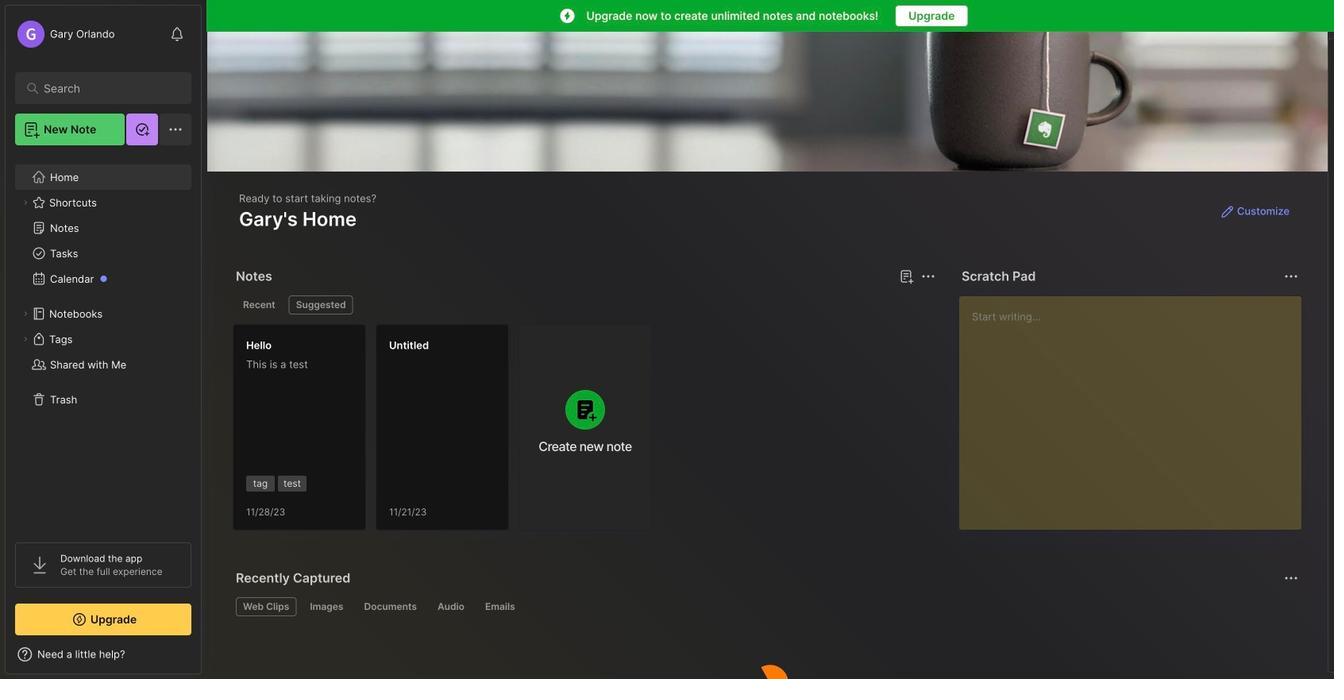 Task type: describe. For each thing, give the bounding box(es) containing it.
tree inside 'main' element
[[6, 155, 201, 528]]

expand tags image
[[21, 334, 30, 344]]

1 tab list from the top
[[236, 295, 933, 315]]

Account field
[[15, 18, 115, 50]]

none search field inside 'main' element
[[44, 79, 170, 98]]

WHAT'S NEW field
[[6, 642, 201, 667]]

Start writing… text field
[[972, 296, 1301, 517]]

2 tab list from the top
[[236, 597, 1296, 616]]



Task type: vqa. For each thing, say whether or not it's contained in the screenshot.
1st "Monthly Uploads" from the right
no



Task type: locate. For each thing, give the bounding box(es) containing it.
0 vertical spatial tab list
[[236, 295, 933, 315]]

more actions image
[[919, 267, 938, 286], [1282, 267, 1301, 286], [1282, 569, 1301, 588]]

More actions field
[[917, 265, 940, 287], [1280, 265, 1302, 287], [1280, 567, 1302, 589]]

tab
[[236, 295, 283, 315], [289, 295, 353, 315], [236, 597, 296, 616], [303, 597, 351, 616], [357, 597, 424, 616], [430, 597, 472, 616], [478, 597, 522, 616]]

expand notebooks image
[[21, 309, 30, 318]]

row group
[[233, 324, 662, 540]]

main element
[[0, 0, 206, 679]]

1 vertical spatial tab list
[[236, 597, 1296, 616]]

tab list
[[236, 295, 933, 315], [236, 597, 1296, 616]]

None search field
[[44, 79, 170, 98]]

Search text field
[[44, 81, 170, 96]]

tree
[[6, 155, 201, 528]]

click to collapse image
[[201, 650, 212, 669]]



